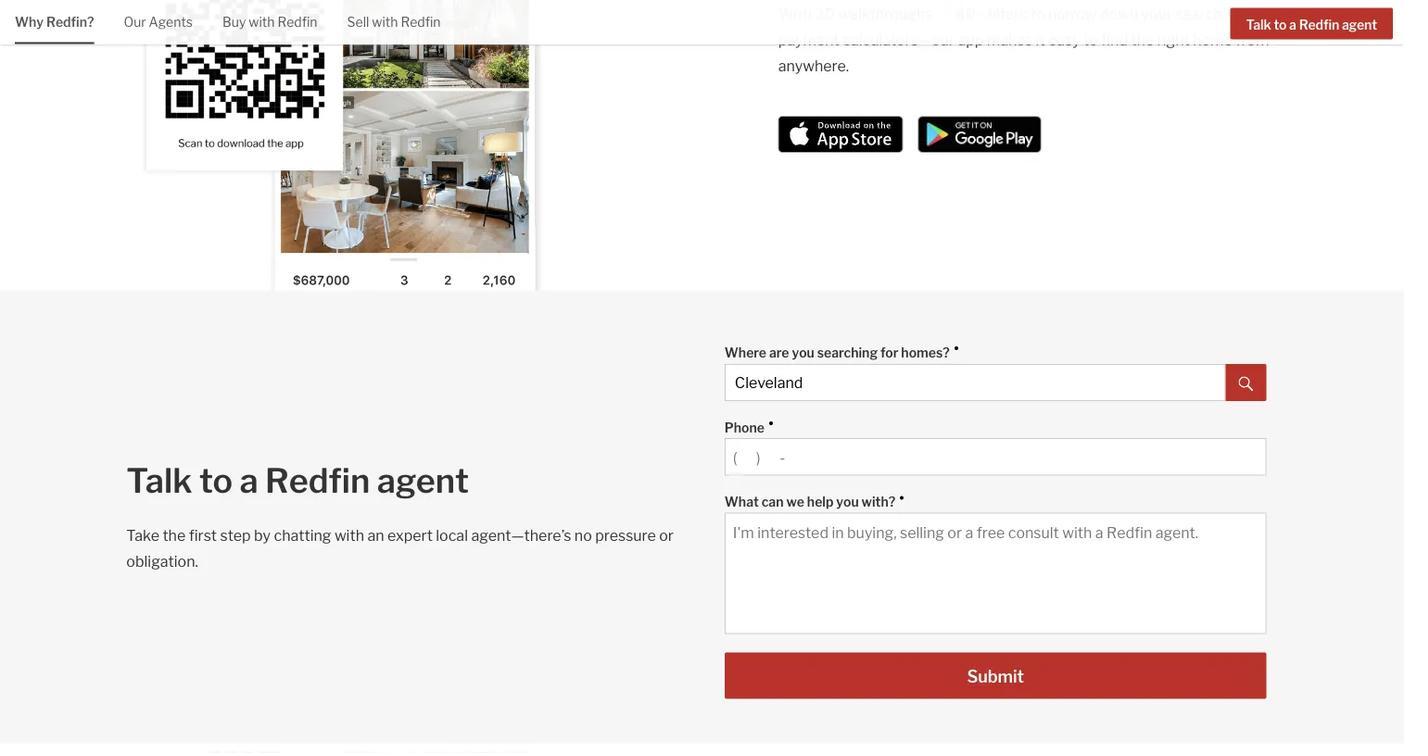 Task type: describe. For each thing, give the bounding box(es) containing it.
Enter your message field text field
[[733, 523, 1258, 625]]

40+
[[956, 5, 984, 23]]

monthly
[[1257, 5, 1314, 23]]

0 horizontal spatial agent
[[377, 460, 469, 501]]

no
[[574, 527, 592, 545]]

and
[[1229, 5, 1254, 23]]

down
[[1100, 5, 1138, 23]]

your
[[1142, 5, 1173, 23]]

talk to a redfin agent button
[[1230, 8, 1393, 39]]

1 vertical spatial a
[[240, 460, 258, 501]]

talk inside button
[[1246, 16, 1271, 32]]

to up "it"
[[1031, 5, 1045, 23]]

with?
[[862, 495, 895, 510]]

40+ filters to narrow down your search, and monthly payment calculators—our app makes it easy to find the right home from anywhere.
[[778, 5, 1314, 75]]

app
[[958, 30, 984, 49]]

why redfin? link
[[15, 0, 94, 42]]

we
[[786, 495, 804, 510]]

step
[[220, 527, 251, 545]]

redfin?
[[46, 14, 94, 30]]

enter your phone number field. required field. element
[[725, 411, 1257, 439]]

our
[[124, 14, 146, 30]]

0 horizontal spatial talk to a redfin agent
[[126, 460, 469, 501]]

expert
[[387, 527, 433, 545]]

with for buy
[[249, 14, 275, 30]]

first
[[189, 527, 217, 545]]

calculators—our
[[843, 30, 955, 49]]

our agents
[[124, 14, 193, 30]]

with
[[778, 5, 812, 23]]

submit search image
[[1239, 377, 1254, 392]]

by
[[254, 527, 271, 545]]

what can we help you with?
[[725, 495, 895, 510]]

phone
[[725, 420, 765, 436]]

walkthroughs,
[[838, 5, 936, 23]]

payment
[[778, 30, 840, 49]]

homes?
[[901, 345, 950, 361]]

from
[[1236, 30, 1269, 49]]

or
[[659, 527, 674, 545]]

makes
[[987, 30, 1033, 49]]

take
[[126, 527, 159, 545]]

3d
[[815, 5, 835, 23]]

the inside 40+ filters to narrow down your search, and monthly payment calculators—our app makes it easy to find the right home from anywhere.
[[1131, 30, 1154, 49]]

with inside take the first step by chatting with an expert local agent—there's no pressure or obligation.
[[334, 527, 364, 545]]

you inside search field element
[[792, 345, 815, 361]]

Enter your phone number field telephone field
[[733, 449, 1258, 467]]

1 vertical spatial talk
[[126, 460, 192, 501]]

ios app store badge image
[[778, 116, 903, 153]]

with 3d walkthroughs,
[[778, 5, 936, 23]]

1 vertical spatial you
[[836, 495, 859, 510]]

search,
[[1176, 5, 1225, 23]]

talk to a redfin agent inside button
[[1246, 16, 1377, 32]]

buy with redfin link
[[222, 0, 317, 42]]

where are you searching for homes?
[[725, 345, 950, 361]]

searching
[[817, 345, 878, 361]]

why redfin?
[[15, 14, 94, 30]]

submit button
[[725, 653, 1267, 699]]

redfin up 'chatting'
[[265, 460, 370, 501]]

sell with redfin link
[[347, 0, 441, 42]]



Task type: locate. For each thing, give the bounding box(es) containing it.
help
[[807, 495, 834, 510]]

you right help
[[836, 495, 859, 510]]

agent—there's
[[471, 527, 571, 545]]

with right 'sell'
[[372, 14, 398, 30]]

chatting
[[274, 527, 331, 545]]

the right find
[[1131, 30, 1154, 49]]

redfin right from on the right top of page
[[1299, 16, 1339, 32]]

with left an on the bottom left of the page
[[334, 527, 364, 545]]

1 vertical spatial agent
[[377, 460, 469, 501]]

0 horizontal spatial talk
[[126, 460, 192, 501]]

for
[[881, 345, 899, 361]]

home
[[1193, 30, 1233, 49]]

to inside button
[[1274, 16, 1287, 32]]

1 horizontal spatial with
[[334, 527, 364, 545]]

talk
[[1246, 16, 1271, 32], [126, 460, 192, 501]]

agent
[[1342, 16, 1377, 32], [377, 460, 469, 501]]

are
[[769, 345, 789, 361]]

talk to a redfin agent
[[1246, 16, 1377, 32], [126, 460, 469, 501]]

pressure
[[595, 527, 656, 545]]

0 horizontal spatial with
[[249, 14, 275, 30]]

agent right monthly
[[1342, 16, 1377, 32]]

why
[[15, 14, 44, 30]]

1 horizontal spatial the
[[1131, 30, 1154, 49]]

can
[[762, 495, 784, 510]]

agents
[[149, 14, 193, 30]]

0 vertical spatial agent
[[1342, 16, 1377, 32]]

search field element
[[725, 336, 1267, 402]]

an
[[367, 527, 384, 545]]

filters
[[987, 5, 1027, 23]]

redfin
[[278, 14, 317, 30], [401, 14, 441, 30], [1299, 16, 1339, 32], [265, 460, 370, 501]]

talk up take in the bottom left of the page
[[126, 460, 192, 501]]

a inside button
[[1289, 16, 1297, 32]]

you right are
[[792, 345, 815, 361]]

City, Address, ZIP search field
[[725, 364, 1226, 402]]

local
[[436, 527, 468, 545]]

buy
[[222, 14, 246, 30]]

easy
[[1048, 30, 1080, 49]]

enter your message field. required field. element
[[725, 485, 1257, 513]]

our agents link
[[124, 0, 193, 42]]

anywhere.
[[778, 56, 849, 75]]

1 horizontal spatial agent
[[1342, 16, 1377, 32]]

1 horizontal spatial a
[[1289, 16, 1297, 32]]

0 vertical spatial the
[[1131, 30, 1154, 49]]

what
[[725, 495, 759, 510]]

1 horizontal spatial talk to a redfin agent
[[1246, 16, 1377, 32]]

narrow
[[1048, 5, 1097, 23]]

redfin inside button
[[1299, 16, 1339, 32]]

2 horizontal spatial with
[[372, 14, 398, 30]]

the inside take the first step by chatting with an expert local agent—there's no pressure or obligation.
[[163, 527, 186, 545]]

google play store badge image
[[914, 116, 1051, 153]]

0 vertical spatial you
[[792, 345, 815, 361]]

the up obligation.
[[163, 527, 186, 545]]

1 horizontal spatial talk
[[1246, 16, 1271, 32]]

0 vertical spatial talk
[[1246, 16, 1271, 32]]

1 vertical spatial talk to a redfin agent
[[126, 460, 469, 501]]

a phone with the redfin app, showing a home details page image
[[0, 0, 691, 291]]

obligation.
[[126, 553, 198, 571]]

with
[[249, 14, 275, 30], [372, 14, 398, 30], [334, 527, 364, 545]]

1 horizontal spatial you
[[836, 495, 859, 510]]

a
[[1289, 16, 1297, 32], [240, 460, 258, 501]]

disclaimer image
[[939, 5, 951, 16]]

find
[[1101, 30, 1128, 49]]

to left find
[[1084, 30, 1098, 49]]

redfin right 'sell'
[[401, 14, 441, 30]]

with for sell
[[372, 14, 398, 30]]

a up by at the bottom of the page
[[240, 460, 258, 501]]

agent inside button
[[1342, 16, 1377, 32]]

right
[[1157, 30, 1190, 49]]

0 horizontal spatial you
[[792, 345, 815, 361]]

with right buy
[[249, 14, 275, 30]]

buy with redfin
[[222, 14, 317, 30]]

to right from on the right top of page
[[1274, 16, 1287, 32]]

sell
[[347, 14, 369, 30]]

1 vertical spatial the
[[163, 527, 186, 545]]

you
[[792, 345, 815, 361], [836, 495, 859, 510]]

where
[[725, 345, 767, 361]]

a right from on the right top of page
[[1289, 16, 1297, 32]]

take the first step by chatting with an expert local agent—there's no pressure or obligation.
[[126, 527, 674, 571]]

the
[[1131, 30, 1154, 49], [163, 527, 186, 545]]

to up first on the bottom of the page
[[199, 460, 233, 501]]

0 vertical spatial a
[[1289, 16, 1297, 32]]

submit
[[967, 667, 1024, 687]]

0 vertical spatial talk to a redfin agent
[[1246, 16, 1377, 32]]

to
[[1031, 5, 1045, 23], [1274, 16, 1287, 32], [1084, 30, 1098, 49], [199, 460, 233, 501]]

0 horizontal spatial a
[[240, 460, 258, 501]]

sell with redfin
[[347, 14, 441, 30]]

it
[[1036, 30, 1045, 49]]

talk right "home"
[[1246, 16, 1271, 32]]

0 horizontal spatial the
[[163, 527, 186, 545]]

agent up expert
[[377, 460, 469, 501]]

redfin left 'sell'
[[278, 14, 317, 30]]



Task type: vqa. For each thing, say whether or not it's contained in the screenshot.
Buy
yes



